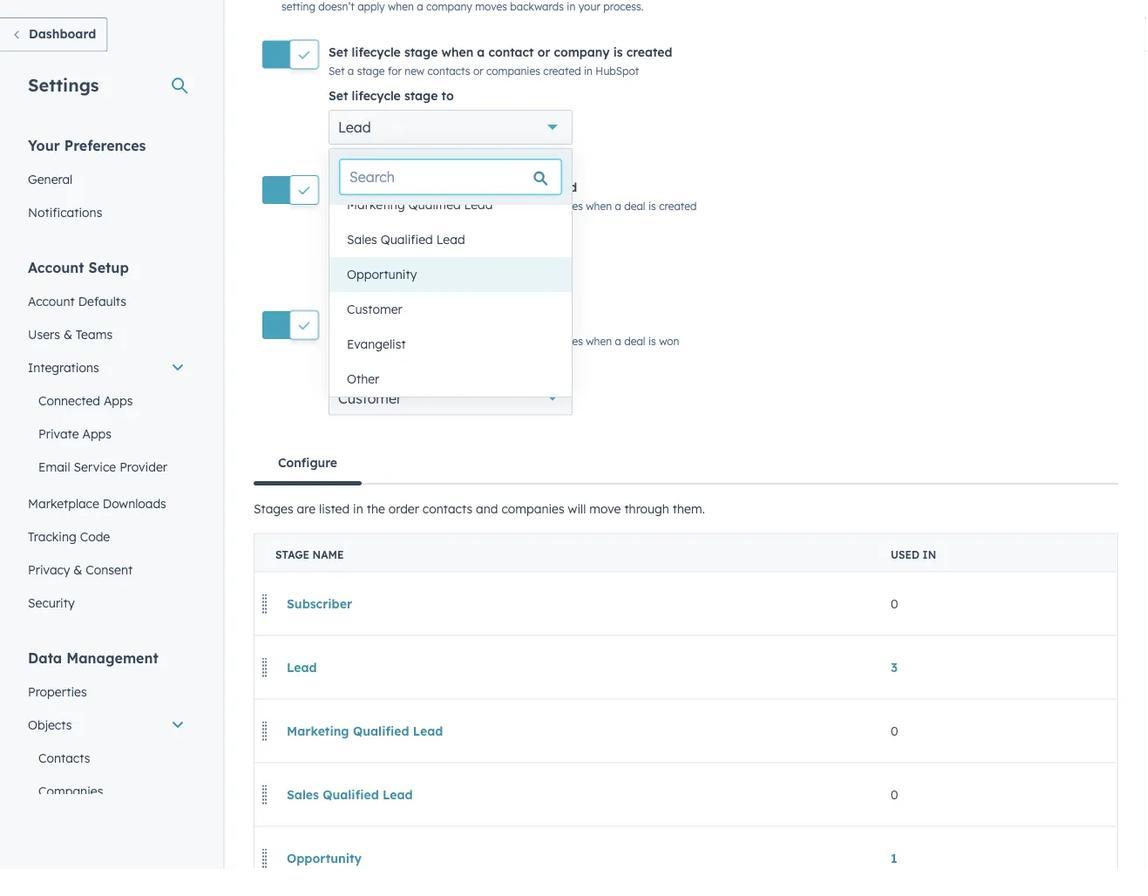 Task type: describe. For each thing, give the bounding box(es) containing it.
stage up new
[[404, 44, 438, 60]]

qualified for bottom sales qualified lead button
[[323, 787, 379, 802]]

stages
[[254, 501, 294, 516]]

1
[[891, 851, 898, 866]]

contacts link
[[17, 741, 195, 775]]

account setup element
[[17, 258, 195, 619]]

other button
[[330, 362, 572, 397]]

them.
[[673, 501, 705, 516]]

marketplace
[[28, 496, 99, 511]]

when for opportunity
[[442, 180, 473, 195]]

customer button
[[329, 380, 573, 415]]

stage up evangelist
[[404, 315, 438, 330]]

code
[[80, 529, 110, 544]]

0 vertical spatial won
[[531, 315, 556, 330]]

3
[[891, 660, 898, 675]]

stage up other
[[357, 335, 385, 348]]

1 vertical spatial or
[[473, 64, 484, 77]]

users & teams link
[[17, 318, 195, 351]]

stage opportunity is currently in position 5. reorder it by using the up and down arrow keys. element
[[254, 826, 1118, 869]]

connected apps link
[[17, 384, 195, 417]]

9 set from the top
[[329, 359, 348, 374]]

notifications link
[[17, 196, 195, 229]]

new
[[405, 64, 425, 77]]

dashboard
[[29, 26, 96, 41]]

move
[[589, 501, 621, 516]]

contacts inside set lifecycle stage when a deal is won set a stage for associated contacts and companies when a deal is won
[[461, 335, 504, 348]]

consent
[[86, 562, 133, 577]]

your
[[28, 136, 60, 154]]

private apps
[[38, 426, 112, 441]]

used
[[891, 548, 920, 561]]

data management element
[[17, 648, 195, 869]]

account for account defaults
[[28, 293, 75, 309]]

configure
[[278, 455, 337, 470]]

0 for marketing
[[891, 723, 898, 739]]

tracking
[[28, 529, 77, 544]]

stage up customer popup button
[[404, 359, 438, 374]]

email service provider link
[[17, 450, 195, 483]]

companies link
[[17, 775, 195, 808]]

contacts inside 'set lifecycle stage when a deal is created set a stage for associated contacts and companies when a deal is created'
[[461, 199, 504, 212]]

users & teams
[[28, 326, 113, 342]]

privacy & consent
[[28, 562, 133, 577]]

lifecycle inside set lifecycle stage when a contact or company is created set a stage for new contacts or companies created in hubspot
[[352, 44, 401, 60]]

settings
[[28, 74, 99, 95]]

2 set from the top
[[329, 64, 345, 77]]

configure link
[[254, 442, 362, 486]]

apps for connected apps
[[104, 393, 133, 408]]

opportunity inside popup button
[[338, 254, 418, 271]]

evangelist button
[[330, 327, 572, 362]]

0 vertical spatial sales qualified lead button
[[330, 222, 572, 257]]

customer inside button
[[347, 302, 403, 317]]

dashboard link
[[0, 17, 108, 52]]

for for customer
[[388, 335, 402, 348]]

for for opportunity
[[388, 199, 402, 212]]

set lifecycle stage when a deal is won set a stage for associated contacts and companies when a deal is won
[[329, 315, 679, 348]]

connected apps
[[38, 393, 133, 408]]

marketing qualified lead for marketing qualified lead button associated with stage marketing qualified lead is currently in position 3. reorder it by using the up and down arrow keys. element in the bottom of the page
[[287, 723, 443, 738]]

set lifecycle stage to for lead
[[329, 88, 454, 103]]

name
[[313, 548, 344, 561]]

list box containing marketing qualified lead
[[330, 187, 572, 397]]

marketplace downloads
[[28, 496, 166, 511]]

opportunity button
[[329, 245, 573, 280]]

are
[[297, 501, 316, 516]]

account defaults link
[[17, 285, 195, 318]]

associated for opportunity
[[405, 199, 459, 212]]

lead button
[[329, 110, 573, 145]]

marketplace downloads link
[[17, 487, 195, 520]]

account setup
[[28, 258, 129, 276]]

1 button
[[891, 851, 898, 866]]

stage name
[[275, 548, 344, 561]]

3 button
[[891, 660, 898, 675]]

properties
[[28, 684, 87, 699]]

through
[[624, 501, 669, 516]]

account for account setup
[[28, 258, 84, 276]]

when for lead
[[442, 44, 473, 60]]

email
[[38, 459, 70, 474]]

to for customer
[[442, 359, 454, 374]]

the
[[367, 501, 385, 516]]

contacts
[[38, 750, 90, 765]]

1 set from the top
[[329, 44, 348, 60]]

3 set from the top
[[329, 88, 348, 103]]

stages are listed in the order contacts and companies will move through them.
[[254, 501, 705, 516]]

subscriber
[[287, 596, 352, 611]]

subscriber button
[[275, 586, 364, 621]]

general
[[28, 171, 73, 187]]

sales for bottom sales qualified lead button
[[287, 787, 319, 802]]

apps for private apps
[[82, 426, 112, 441]]

service
[[74, 459, 116, 474]]

objects button
[[17, 708, 195, 741]]

for inside set lifecycle stage when a contact or company is created set a stage for new contacts or companies created in hubspot
[[388, 64, 402, 77]]

stage sales qualified lead is currently in position 4. reorder it by using the up and down arrow keys. element
[[254, 763, 1118, 826]]

2 horizontal spatial in
[[923, 548, 936, 561]]

Search search field
[[340, 160, 561, 194]]

connected
[[38, 393, 100, 408]]

1 vertical spatial sales qualified lead button
[[275, 777, 424, 812]]

customer button
[[330, 292, 572, 327]]

1 vertical spatial opportunity button
[[275, 841, 373, 869]]

companies
[[38, 783, 103, 799]]

1 horizontal spatial won
[[659, 335, 679, 348]]

users
[[28, 326, 60, 342]]

evangelist
[[347, 336, 406, 352]]

6 lifecycle from the top
[[352, 359, 401, 374]]

companies inside tab panel
[[502, 501, 565, 516]]

teams
[[76, 326, 113, 342]]

properties link
[[17, 675, 195, 708]]

data management
[[28, 649, 158, 666]]

qualified for marketing qualified lead button associated with stage marketing qualified lead is currently in position 3. reorder it by using the up and down arrow keys. element in the bottom of the page
[[353, 723, 409, 738]]

marketing qualified lead button for stage marketing qualified lead is currently in position 3. reorder it by using the up and down arrow keys. element in the bottom of the page
[[275, 713, 454, 748]]

used in
[[891, 548, 936, 561]]

sales qualified lead for topmost sales qualified lead button
[[347, 232, 465, 247]]



Task type: locate. For each thing, give the bounding box(es) containing it.
opportunity for opportunity button to the top
[[347, 267, 417, 282]]

to for opportunity
[[442, 223, 454, 239]]

customer inside popup button
[[338, 389, 402, 407]]

your preferences
[[28, 136, 146, 154]]

2 vertical spatial in
[[923, 548, 936, 561]]

account
[[28, 258, 84, 276], [28, 293, 75, 309]]

3 lifecycle from the top
[[352, 180, 401, 195]]

opportunity inside list box
[[347, 267, 417, 282]]

sales
[[347, 232, 377, 247], [287, 787, 319, 802]]

0 vertical spatial marketing
[[347, 197, 405, 212]]

other
[[347, 371, 380, 387]]

contacts down search search field
[[461, 199, 504, 212]]

when inside set lifecycle stage when a contact or company is created set a stage for new contacts or companies created in hubspot
[[442, 44, 473, 60]]

5 set from the top
[[329, 199, 345, 212]]

associated inside set lifecycle stage when a deal is won set a stage for associated contacts and companies when a deal is won
[[405, 335, 459, 348]]

to for lead
[[442, 88, 454, 103]]

set
[[329, 44, 348, 60], [329, 64, 345, 77], [329, 88, 348, 103], [329, 180, 348, 195], [329, 199, 345, 212], [329, 223, 348, 239], [329, 315, 348, 330], [329, 335, 345, 348], [329, 359, 348, 374]]

created
[[626, 44, 673, 60], [543, 64, 581, 77], [531, 180, 577, 195], [659, 199, 697, 212]]

& for users
[[64, 326, 72, 342]]

and right 'order'
[[476, 501, 498, 516]]

in inside set lifecycle stage when a contact or company is created set a stage for new contacts or companies created in hubspot
[[584, 64, 593, 77]]

2 vertical spatial set lifecycle stage to
[[329, 359, 454, 374]]

set lifecycle stage when a contact or company is created set a stage for new contacts or companies created in hubspot
[[329, 44, 673, 77]]

1 vertical spatial &
[[73, 562, 82, 577]]

0 down 3 button
[[891, 723, 898, 739]]

set lifecycle stage to down new
[[329, 88, 454, 103]]

0 inside stage sales qualified lead is currently in position 4. reorder it by using the up and down arrow keys. element
[[891, 787, 898, 802]]

1 vertical spatial associated
[[405, 335, 459, 348]]

in down company
[[584, 64, 593, 77]]

set lifecycle stage to for opportunity
[[329, 223, 454, 239]]

2 account from the top
[[28, 293, 75, 309]]

objects
[[28, 717, 72, 732]]

1 associated from the top
[[405, 199, 459, 212]]

apps down "integrations" button
[[104, 393, 133, 408]]

a
[[477, 44, 485, 60], [348, 64, 354, 77], [477, 180, 485, 195], [348, 199, 354, 212], [615, 199, 621, 212], [477, 315, 485, 330], [348, 335, 354, 348], [615, 335, 621, 348]]

for down customer button at the left top
[[388, 335, 402, 348]]

1 to from the top
[[442, 88, 454, 103]]

2 vertical spatial and
[[476, 501, 498, 516]]

sales qualified lead inside tab panel
[[287, 787, 413, 802]]

1 vertical spatial marketing qualified lead
[[287, 723, 443, 738]]

stage marketing qualified lead is currently in position 3. reorder it by using the up and down arrow keys. element
[[254, 699, 1118, 763]]

lead
[[338, 118, 371, 136], [464, 197, 493, 212], [436, 232, 465, 247], [287, 659, 317, 675], [413, 723, 443, 738], [383, 787, 413, 802]]

when for customer
[[442, 315, 473, 330]]

3 0 from the top
[[891, 787, 898, 802]]

1 vertical spatial marketing
[[287, 723, 349, 738]]

marketing for list box containing marketing qualified lead marketing qualified lead button
[[347, 197, 405, 212]]

apps inside connected apps 'link'
[[104, 393, 133, 408]]

sales inside list box
[[347, 232, 377, 247]]

0 horizontal spatial or
[[473, 64, 484, 77]]

& right 'privacy'
[[73, 562, 82, 577]]

apps up service
[[82, 426, 112, 441]]

0 inside stage subscriber is currently in position 1. reorder it by using the up and down arrow keys. 'element'
[[891, 596, 898, 611]]

1 vertical spatial to
[[442, 223, 454, 239]]

private apps link
[[17, 417, 195, 450]]

list box
[[330, 187, 572, 397]]

companies inside 'set lifecycle stage when a deal is created set a stage for associated contacts and companies when a deal is created'
[[529, 199, 583, 212]]

stage lead is currently in position 2. reorder it by using the up and down arrow keys. element
[[254, 635, 1118, 699]]

set lifecycle stage when a deal is created set a stage for associated contacts and companies when a deal is created
[[329, 180, 697, 212]]

1 vertical spatial set lifecycle stage to
[[329, 223, 454, 239]]

stage down new
[[404, 88, 438, 103]]

sales qualified lead for bottom sales qualified lead button
[[287, 787, 413, 802]]

5 lifecycle from the top
[[352, 315, 401, 330]]

qualified
[[408, 197, 461, 212], [381, 232, 433, 247], [353, 723, 409, 738], [323, 787, 379, 802]]

and inside tab panel
[[476, 501, 498, 516]]

2 for from the top
[[388, 199, 402, 212]]

preferences
[[64, 136, 146, 154]]

companies inside set lifecycle stage when a contact or company is created set a stage for new contacts or companies created in hubspot
[[486, 64, 540, 77]]

opportunity for the bottommost opportunity button
[[287, 850, 362, 866]]

1 0 from the top
[[891, 596, 898, 611]]

and for customer
[[507, 335, 526, 348]]

1 vertical spatial sales qualified lead
[[287, 787, 413, 802]]

and down search search field
[[507, 199, 526, 212]]

0 vertical spatial 0
[[891, 596, 898, 611]]

lifecycle
[[352, 44, 401, 60], [352, 88, 401, 103], [352, 180, 401, 195], [352, 223, 401, 239], [352, 315, 401, 330], [352, 359, 401, 374]]

and inside 'set lifecycle stage when a deal is created set a stage for associated contacts and companies when a deal is created'
[[507, 199, 526, 212]]

lifecycle inside set lifecycle stage when a deal is won set a stage for associated contacts and companies when a deal is won
[[352, 315, 401, 330]]

1 vertical spatial sales
[[287, 787, 319, 802]]

1 vertical spatial 0
[[891, 723, 898, 739]]

in
[[584, 64, 593, 77], [353, 501, 363, 516], [923, 548, 936, 561]]

opportunity inside tab panel
[[287, 850, 362, 866]]

security link
[[17, 586, 195, 619]]

account defaults
[[28, 293, 126, 309]]

for left new
[[388, 64, 402, 77]]

contacts down customer button at the left top
[[461, 335, 504, 348]]

marketing qualified lead button for list box containing marketing qualified lead
[[330, 187, 572, 222]]

0 vertical spatial sales
[[347, 232, 377, 247]]

2 vertical spatial to
[[442, 359, 454, 374]]

tracking code
[[28, 529, 110, 544]]

won
[[531, 315, 556, 330], [659, 335, 679, 348]]

2 vertical spatial 0
[[891, 787, 898, 802]]

marketing qualified lead button
[[330, 187, 572, 222], [275, 713, 454, 748]]

marketing down lead button
[[287, 723, 349, 738]]

0 for sales
[[891, 787, 898, 802]]

0 inside stage marketing qualified lead is currently in position 3. reorder it by using the up and down arrow keys. element
[[891, 723, 898, 739]]

0 vertical spatial set lifecycle stage to
[[329, 88, 454, 103]]

2 set lifecycle stage to from the top
[[329, 223, 454, 239]]

private
[[38, 426, 79, 441]]

and down customer button at the left top
[[507, 335, 526, 348]]

marketing qualified lead for list box containing marketing qualified lead marketing qualified lead button
[[347, 197, 493, 212]]

qualified for list box containing marketing qualified lead marketing qualified lead button
[[408, 197, 461, 212]]

to up customer popup button
[[442, 359, 454, 374]]

0 vertical spatial marketing qualified lead button
[[330, 187, 572, 222]]

0 horizontal spatial in
[[353, 501, 363, 516]]

when
[[442, 44, 473, 60], [442, 180, 473, 195], [586, 199, 612, 212], [442, 315, 473, 330], [586, 335, 612, 348]]

notifications
[[28, 204, 102, 220]]

opportunity
[[338, 254, 418, 271], [347, 267, 417, 282], [287, 850, 362, 866]]

sales qualified lead button
[[330, 222, 572, 257], [275, 777, 424, 812]]

stage
[[275, 548, 310, 561]]

lead inside popup button
[[338, 118, 371, 136]]

4 lifecycle from the top
[[352, 223, 401, 239]]

1 vertical spatial customer
[[338, 389, 402, 407]]

3 set lifecycle stage to from the top
[[329, 359, 454, 374]]

stage subscriber is currently in position 1. reorder it by using the up and down arrow keys. element
[[254, 572, 1118, 635]]

1 for from the top
[[388, 64, 402, 77]]

3 to from the top
[[442, 359, 454, 374]]

company
[[554, 44, 610, 60]]

for down search search field
[[388, 199, 402, 212]]

privacy
[[28, 562, 70, 577]]

listed
[[319, 501, 350, 516]]

sales qualified lead inside list box
[[347, 232, 465, 247]]

apps
[[104, 393, 133, 408], [82, 426, 112, 441]]

2 associated from the top
[[405, 335, 459, 348]]

1 vertical spatial apps
[[82, 426, 112, 441]]

apps inside private apps link
[[82, 426, 112, 441]]

or right the contact
[[538, 44, 550, 60]]

customer
[[347, 302, 403, 317], [338, 389, 402, 407]]

1 vertical spatial for
[[388, 199, 402, 212]]

0 vertical spatial in
[[584, 64, 593, 77]]

0 vertical spatial opportunity button
[[330, 257, 572, 292]]

to up opportunity popup button at the left of page
[[442, 223, 454, 239]]

0 vertical spatial sales qualified lead
[[347, 232, 465, 247]]

customer up evangelist
[[347, 302, 403, 317]]

provider
[[120, 459, 167, 474]]

4 set from the top
[[329, 180, 348, 195]]

0 vertical spatial or
[[538, 44, 550, 60]]

2 vertical spatial for
[[388, 335, 402, 348]]

contacts right new
[[428, 64, 470, 77]]

will
[[568, 501, 586, 516]]

marketing down search search field
[[347, 197, 405, 212]]

marketing qualified lead inside list box
[[347, 197, 493, 212]]

and inside set lifecycle stage when a deal is won set a stage for associated contacts and companies when a deal is won
[[507, 335, 526, 348]]

contacts inside tab panel
[[423, 501, 473, 516]]

sales for topmost sales qualified lead button
[[347, 232, 377, 247]]

contacts right 'order'
[[423, 501, 473, 516]]

0 vertical spatial associated
[[405, 199, 459, 212]]

1 horizontal spatial in
[[584, 64, 593, 77]]

marketing inside list box
[[347, 197, 405, 212]]

0 vertical spatial for
[[388, 64, 402, 77]]

account up users
[[28, 293, 75, 309]]

or up lead popup button
[[473, 64, 484, 77]]

customer down other
[[338, 389, 402, 407]]

associated down customer button at the left top
[[405, 335, 459, 348]]

6 set from the top
[[329, 223, 348, 239]]

stage down lead popup button
[[404, 180, 438, 195]]

0 vertical spatial &
[[64, 326, 72, 342]]

1 vertical spatial marketing qualified lead button
[[275, 713, 454, 748]]

8 set from the top
[[329, 335, 345, 348]]

your preferences element
[[17, 136, 195, 229]]

companies
[[486, 64, 540, 77], [529, 199, 583, 212], [529, 335, 583, 348], [502, 501, 565, 516]]

marketing inside tab panel
[[287, 723, 349, 738]]

0 down used
[[891, 596, 898, 611]]

for
[[388, 64, 402, 77], [388, 199, 402, 212], [388, 335, 402, 348]]

0 vertical spatial apps
[[104, 393, 133, 408]]

1 set lifecycle stage to from the top
[[329, 88, 454, 103]]

and for opportunity
[[507, 199, 526, 212]]

tab panel
[[254, 483, 1118, 869]]

set lifecycle stage to up opportunity popup button at the left of page
[[329, 223, 454, 239]]

to
[[442, 88, 454, 103], [442, 223, 454, 239], [442, 359, 454, 374]]

0 vertical spatial customer
[[347, 302, 403, 317]]

0 vertical spatial to
[[442, 88, 454, 103]]

1 account from the top
[[28, 258, 84, 276]]

companies inside set lifecycle stage when a deal is won set a stage for associated contacts and companies when a deal is won
[[529, 335, 583, 348]]

tracking code link
[[17, 520, 195, 553]]

in right used
[[923, 548, 936, 561]]

marketing for marketing qualified lead button associated with stage marketing qualified lead is currently in position 3. reorder it by using the up and down arrow keys. element in the bottom of the page
[[287, 723, 349, 738]]

in left the
[[353, 501, 363, 516]]

0 vertical spatial and
[[507, 199, 526, 212]]

contacts
[[428, 64, 470, 77], [461, 199, 504, 212], [461, 335, 504, 348], [423, 501, 473, 516]]

is inside set lifecycle stage when a contact or company is created set a stage for new contacts or companies created in hubspot
[[613, 44, 623, 60]]

1 horizontal spatial &
[[73, 562, 82, 577]]

set lifecycle stage to for customer
[[329, 359, 454, 374]]

setup
[[89, 258, 129, 276]]

management
[[66, 649, 158, 666]]

marketing qualified lead inside tab panel
[[287, 723, 443, 738]]

integrations
[[28, 360, 99, 375]]

contact
[[489, 44, 534, 60]]

1 vertical spatial in
[[353, 501, 363, 516]]

1 vertical spatial won
[[659, 335, 679, 348]]

2 0 from the top
[[891, 723, 898, 739]]

integrations button
[[17, 351, 195, 384]]

1 horizontal spatial or
[[538, 44, 550, 60]]

security
[[28, 595, 75, 610]]

7 set from the top
[[329, 315, 348, 330]]

0 up 1 button
[[891, 787, 898, 802]]

0 vertical spatial account
[[28, 258, 84, 276]]

downloads
[[103, 496, 166, 511]]

opportunity button
[[330, 257, 572, 292], [275, 841, 373, 869]]

order
[[389, 501, 419, 516]]

for inside 'set lifecycle stage when a deal is created set a stage for associated contacts and companies when a deal is created'
[[388, 199, 402, 212]]

lifecycle inside 'set lifecycle stage when a deal is created set a stage for associated contacts and companies when a deal is created'
[[352, 180, 401, 195]]

email service provider
[[38, 459, 167, 474]]

for inside set lifecycle stage when a deal is won set a stage for associated contacts and companies when a deal is won
[[388, 335, 402, 348]]

associated inside 'set lifecycle stage when a deal is created set a stage for associated contacts and companies when a deal is created'
[[405, 199, 459, 212]]

account up account defaults
[[28, 258, 84, 276]]

data
[[28, 649, 62, 666]]

associated for customer
[[405, 335, 459, 348]]

1 lifecycle from the top
[[352, 44, 401, 60]]

stage down search search field
[[357, 199, 385, 212]]

0 horizontal spatial won
[[531, 315, 556, 330]]

1 horizontal spatial sales
[[347, 232, 377, 247]]

contacts inside set lifecycle stage when a contact or company is created set a stage for new contacts or companies created in hubspot
[[428, 64, 470, 77]]

set lifecycle stage to down evangelist
[[329, 359, 454, 374]]

stage left new
[[357, 64, 385, 77]]

0 horizontal spatial &
[[64, 326, 72, 342]]

marketing qualified lead
[[347, 197, 493, 212], [287, 723, 443, 738]]

1 vertical spatial account
[[28, 293, 75, 309]]

defaults
[[78, 293, 126, 309]]

1 vertical spatial and
[[507, 335, 526, 348]]

privacy & consent link
[[17, 553, 195, 586]]

& right users
[[64, 326, 72, 342]]

stage up opportunity popup button at the left of page
[[404, 223, 438, 239]]

qualified for topmost sales qualified lead button
[[381, 232, 433, 247]]

0 horizontal spatial sales
[[287, 787, 319, 802]]

to up lead popup button
[[442, 88, 454, 103]]

3 for from the top
[[388, 335, 402, 348]]

tab panel containing stages are listed in the order contacts and companies will move through them.
[[254, 483, 1118, 869]]

stage
[[404, 44, 438, 60], [357, 64, 385, 77], [404, 88, 438, 103], [404, 180, 438, 195], [357, 199, 385, 212], [404, 223, 438, 239], [404, 315, 438, 330], [357, 335, 385, 348], [404, 359, 438, 374]]

&
[[64, 326, 72, 342], [73, 562, 82, 577]]

2 to from the top
[[442, 223, 454, 239]]

general link
[[17, 163, 195, 196]]

associated down search search field
[[405, 199, 459, 212]]

hubspot
[[596, 64, 639, 77]]

2 lifecycle from the top
[[352, 88, 401, 103]]

lead button
[[275, 650, 328, 685]]

0 vertical spatial marketing qualified lead
[[347, 197, 493, 212]]

sales inside tab panel
[[287, 787, 319, 802]]

& for privacy
[[73, 562, 82, 577]]



Task type: vqa. For each thing, say whether or not it's contained in the screenshot.
the topmost to
yes



